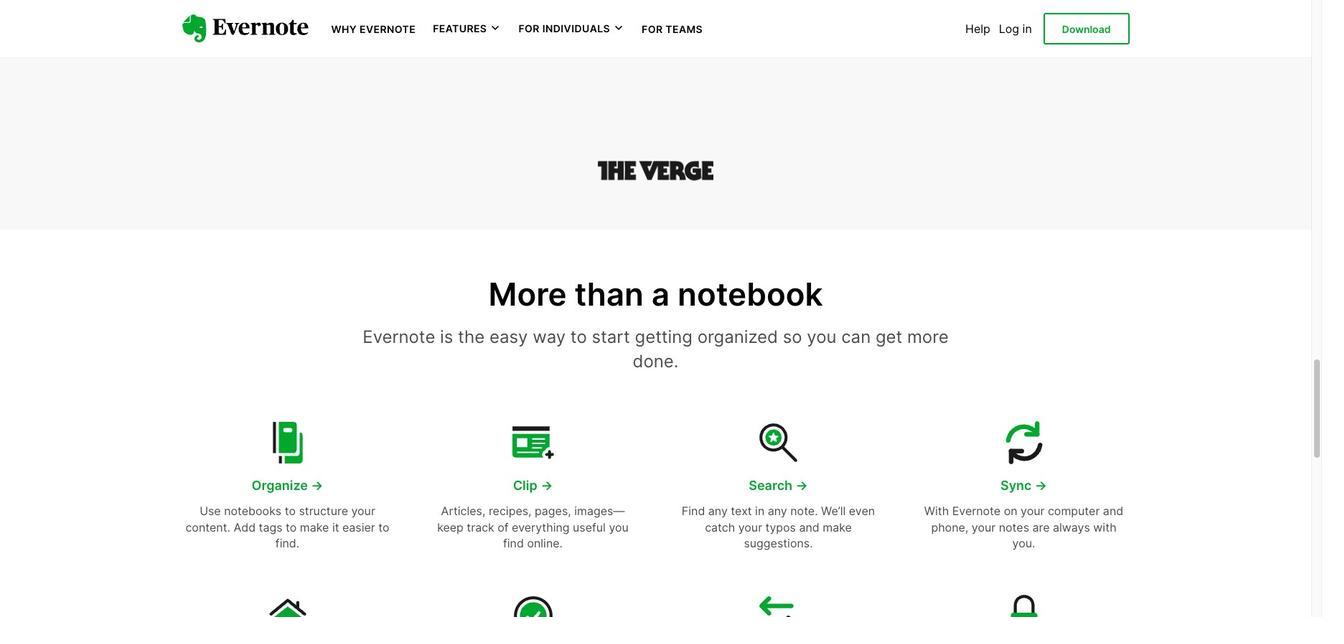 Task type: describe. For each thing, give the bounding box(es) containing it.
done.
[[633, 351, 679, 372]]

to inside evernote is the easy way to start getting organized so you can get more done.
[[571, 327, 587, 347]]

content.
[[186, 520, 230, 535]]

organized
[[698, 327, 778, 347]]

log
[[999, 22, 1019, 36]]

your inside "find any text in any note. we'll even catch your typos and make suggestions."
[[738, 520, 762, 535]]

sync →
[[1001, 478, 1047, 493]]

the verge logo image
[[598, 158, 713, 184]]

more
[[489, 275, 567, 314]]

help link
[[966, 22, 991, 36]]

1 horizontal spatial in
[[1023, 22, 1032, 36]]

evernote for with evernote on your computer and phone, your notes are always with you.
[[952, 504, 1001, 519]]

to up find.
[[286, 520, 297, 535]]

why evernote
[[331, 23, 416, 35]]

tags
[[259, 520, 283, 535]]

clip → link
[[429, 477, 637, 495]]

features button
[[433, 22, 501, 36]]

download link
[[1044, 13, 1130, 45]]

are
[[1033, 520, 1050, 535]]

images—
[[574, 504, 625, 519]]

with
[[1094, 520, 1117, 535]]

so
[[783, 327, 802, 347]]

of
[[498, 520, 509, 535]]

for individuals button
[[519, 22, 625, 36]]

articles, recipes, pages, images— keep track of everything useful you find online.
[[437, 504, 629, 551]]

→ for sync →
[[1035, 478, 1047, 493]]

2 any from the left
[[768, 504, 787, 519]]

search icon image
[[756, 419, 802, 465]]

evernote logo image
[[182, 14, 308, 43]]

find
[[503, 536, 524, 551]]

you.
[[1013, 536, 1036, 551]]

structure
[[299, 504, 348, 519]]

sync icon image
[[1001, 419, 1047, 465]]

text
[[731, 504, 752, 519]]

search →
[[749, 478, 808, 493]]

easier
[[342, 520, 375, 535]]

lock icon image
[[1001, 592, 1047, 617]]

house icon image
[[265, 592, 310, 617]]

to right easier on the left of the page
[[379, 520, 390, 535]]

a
[[652, 275, 670, 314]]

articles,
[[441, 504, 486, 519]]

it
[[332, 520, 339, 535]]

typos
[[766, 520, 796, 535]]

for individuals
[[519, 22, 610, 35]]

evernote is the easy way to start getting organized so you can get more done.
[[363, 327, 949, 372]]

you inside evernote is the easy way to start getting organized so you can get more done.
[[807, 327, 837, 347]]

computer
[[1048, 504, 1100, 519]]

you inside articles, recipes, pages, images— keep track of everything useful you find online.
[[609, 520, 629, 535]]

your up the are
[[1021, 504, 1045, 519]]

everything
[[512, 520, 570, 535]]

→ for organize →
[[311, 478, 323, 493]]

easy
[[490, 327, 528, 347]]

notes
[[999, 520, 1029, 535]]

help
[[966, 22, 991, 36]]

books icon image
[[265, 419, 310, 465]]

features
[[433, 22, 487, 35]]

than
[[575, 275, 644, 314]]

can
[[842, 327, 871, 347]]

sharing icon image
[[756, 592, 802, 617]]

for teams link
[[642, 22, 703, 36]]

online.
[[527, 536, 563, 551]]

with evernote on your computer and phone, your notes are always with you.
[[925, 504, 1124, 551]]

more than a notebook
[[489, 275, 823, 314]]

note.
[[791, 504, 818, 519]]

add
[[234, 520, 256, 535]]

use
[[200, 504, 221, 519]]

getting
[[635, 327, 693, 347]]

organize → link
[[183, 477, 392, 495]]

1 any from the left
[[708, 504, 728, 519]]

teams
[[666, 23, 703, 35]]

why evernote link
[[331, 22, 416, 36]]

with
[[925, 504, 949, 519]]

catch
[[705, 520, 735, 535]]

we'll
[[821, 504, 846, 519]]

find.
[[276, 536, 299, 551]]



Task type: locate. For each thing, give the bounding box(es) containing it.
1 vertical spatial and
[[799, 520, 820, 535]]

get
[[876, 327, 903, 347]]

to
[[571, 327, 587, 347], [285, 504, 296, 519], [286, 520, 297, 535], [379, 520, 390, 535]]

useful
[[573, 520, 606, 535]]

for for for individuals
[[519, 22, 540, 35]]

for inside button
[[519, 22, 540, 35]]

for left the teams
[[642, 23, 663, 35]]

0 horizontal spatial for
[[519, 22, 540, 35]]

0 horizontal spatial make
[[300, 520, 329, 535]]

clip →
[[513, 478, 553, 493]]

3 → from the left
[[796, 478, 808, 493]]

and inside "find any text in any note. we'll even catch your typos and make suggestions."
[[799, 520, 820, 535]]

any
[[708, 504, 728, 519], [768, 504, 787, 519]]

log in link
[[999, 22, 1032, 36]]

and
[[1103, 504, 1124, 519], [799, 520, 820, 535]]

make
[[300, 520, 329, 535], [823, 520, 852, 535]]

you right so
[[807, 327, 837, 347]]

evernote
[[360, 23, 416, 35], [363, 327, 435, 347], [952, 504, 1001, 519]]

0 vertical spatial you
[[807, 327, 837, 347]]

to down organize → link
[[285, 504, 296, 519]]

2 → from the left
[[541, 478, 553, 493]]

→
[[311, 478, 323, 493], [541, 478, 553, 493], [796, 478, 808, 493], [1035, 478, 1047, 493]]

more
[[907, 327, 949, 347]]

you
[[807, 327, 837, 347], [609, 520, 629, 535]]

1 make from the left
[[300, 520, 329, 535]]

evernote inside evernote is the easy way to start getting organized so you can get more done.
[[363, 327, 435, 347]]

0 horizontal spatial in
[[755, 504, 765, 519]]

you down images—
[[609, 520, 629, 535]]

suggestions.
[[744, 536, 813, 551]]

web clipper icon image
[[510, 419, 556, 465]]

1 vertical spatial in
[[755, 504, 765, 519]]

the
[[458, 327, 485, 347]]

→ for search →
[[796, 478, 808, 493]]

search
[[749, 478, 793, 493]]

1 → from the left
[[311, 478, 323, 493]]

log in
[[999, 22, 1032, 36]]

→ up the structure
[[311, 478, 323, 493]]

in inside "find any text in any note. we'll even catch your typos and make suggestions."
[[755, 504, 765, 519]]

recipes,
[[489, 504, 532, 519]]

1 horizontal spatial for
[[642, 23, 663, 35]]

1 vertical spatial evernote
[[363, 327, 435, 347]]

to right way
[[571, 327, 587, 347]]

→ up note.
[[796, 478, 808, 493]]

in right log on the top right
[[1023, 22, 1032, 36]]

and up with
[[1103, 504, 1124, 519]]

download
[[1062, 23, 1111, 35]]

0 horizontal spatial and
[[799, 520, 820, 535]]

organize
[[252, 478, 308, 493]]

search → link
[[674, 477, 883, 495]]

phone,
[[931, 520, 969, 535]]

make down we'll
[[823, 520, 852, 535]]

0 vertical spatial and
[[1103, 504, 1124, 519]]

→ inside 'link'
[[1035, 478, 1047, 493]]

→ right "clip" at the bottom of the page
[[541, 478, 553, 493]]

on
[[1004, 504, 1018, 519]]

individuals
[[543, 22, 610, 35]]

is
[[440, 327, 453, 347]]

0 vertical spatial evernote
[[360, 23, 416, 35]]

your
[[351, 504, 375, 519], [1021, 504, 1045, 519], [738, 520, 762, 535], [972, 520, 996, 535]]

2 vertical spatial evernote
[[952, 504, 1001, 519]]

1 horizontal spatial any
[[768, 504, 787, 519]]

your inside use notebooks to structure your content. add tags to make it easier to find.
[[351, 504, 375, 519]]

0 vertical spatial in
[[1023, 22, 1032, 36]]

notebook
[[678, 275, 823, 314]]

in
[[1023, 22, 1032, 36], [755, 504, 765, 519]]

for
[[519, 22, 540, 35], [642, 23, 663, 35]]

1 horizontal spatial you
[[807, 327, 837, 347]]

1 horizontal spatial make
[[823, 520, 852, 535]]

even
[[849, 504, 875, 519]]

make inside "find any text in any note. we'll even catch your typos and make suggestions."
[[823, 520, 852, 535]]

pages,
[[535, 504, 571, 519]]

keep
[[437, 520, 464, 535]]

in right the text
[[755, 504, 765, 519]]

evernote for why evernote
[[360, 23, 416, 35]]

for teams
[[642, 23, 703, 35]]

your down the text
[[738, 520, 762, 535]]

start
[[592, 327, 630, 347]]

sync
[[1001, 478, 1032, 493]]

evernote inside with evernote on your computer and phone, your notes are always with you.
[[952, 504, 1001, 519]]

your left notes on the bottom right
[[972, 520, 996, 535]]

for for for teams
[[642, 23, 663, 35]]

4 → from the left
[[1035, 478, 1047, 493]]

evernote left is
[[363, 327, 435, 347]]

and inside with evernote on your computer and phone, your notes are always with you.
[[1103, 504, 1124, 519]]

your up easier on the left of the page
[[351, 504, 375, 519]]

track
[[467, 520, 495, 535]]

1 horizontal spatial and
[[1103, 504, 1124, 519]]

0 horizontal spatial any
[[708, 504, 728, 519]]

find
[[682, 504, 705, 519]]

→ for clip →
[[541, 478, 553, 493]]

→ right "sync"
[[1035, 478, 1047, 493]]

0 horizontal spatial you
[[609, 520, 629, 535]]

2 make from the left
[[823, 520, 852, 535]]

1 vertical spatial you
[[609, 520, 629, 535]]

sync → link
[[920, 477, 1128, 495]]

clip
[[513, 478, 537, 493]]

and down note.
[[799, 520, 820, 535]]

for left individuals
[[519, 22, 540, 35]]

notebooks
[[224, 504, 282, 519]]

evernote up "phone,"
[[952, 504, 1001, 519]]

use notebooks to structure your content. add tags to make it easier to find.
[[186, 504, 390, 551]]

way
[[533, 327, 566, 347]]

make inside use notebooks to structure your content. add tags to make it easier to find.
[[300, 520, 329, 535]]

checkmark icon image
[[510, 592, 556, 617]]

evernote right why
[[360, 23, 416, 35]]

make down the structure
[[300, 520, 329, 535]]

any up catch
[[708, 504, 728, 519]]

find any text in any note. we'll even catch your typos and make suggestions.
[[682, 504, 875, 551]]

organize →
[[252, 478, 323, 493]]

why
[[331, 23, 357, 35]]

any up typos
[[768, 504, 787, 519]]

always
[[1053, 520, 1090, 535]]



Task type: vqa. For each thing, say whether or not it's contained in the screenshot.
the notebook
yes



